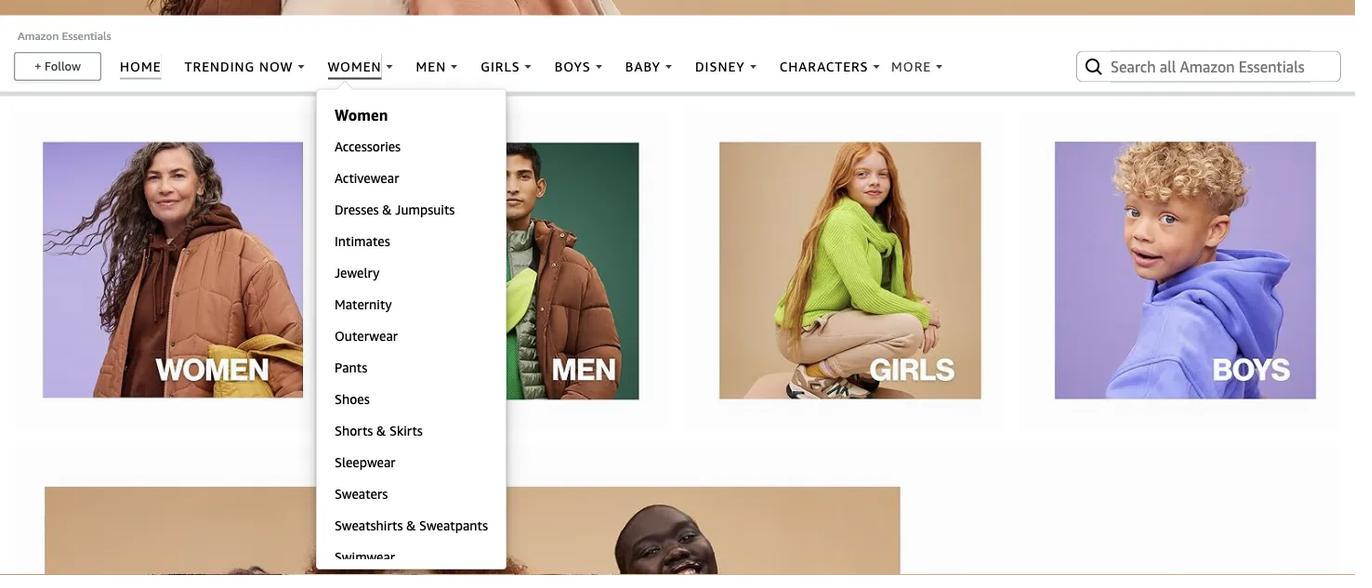 Task type: describe. For each thing, give the bounding box(es) containing it.
+ follow button
[[15, 54, 100, 80]]

follow
[[45, 59, 81, 74]]

amazon essentials link
[[18, 29, 111, 42]]

essentials
[[62, 29, 111, 42]]



Task type: locate. For each thing, give the bounding box(es) containing it.
+ follow
[[34, 59, 81, 74]]

amazon
[[18, 29, 59, 42]]

Search all Amazon Essentials search field
[[1111, 51, 1311, 82]]

+
[[34, 59, 41, 74]]

amazon essentials
[[18, 29, 111, 42]]

search image
[[1083, 55, 1106, 78]]



Task type: vqa. For each thing, say whether or not it's contained in the screenshot.
AMAZON ESSENTIALS link
yes



